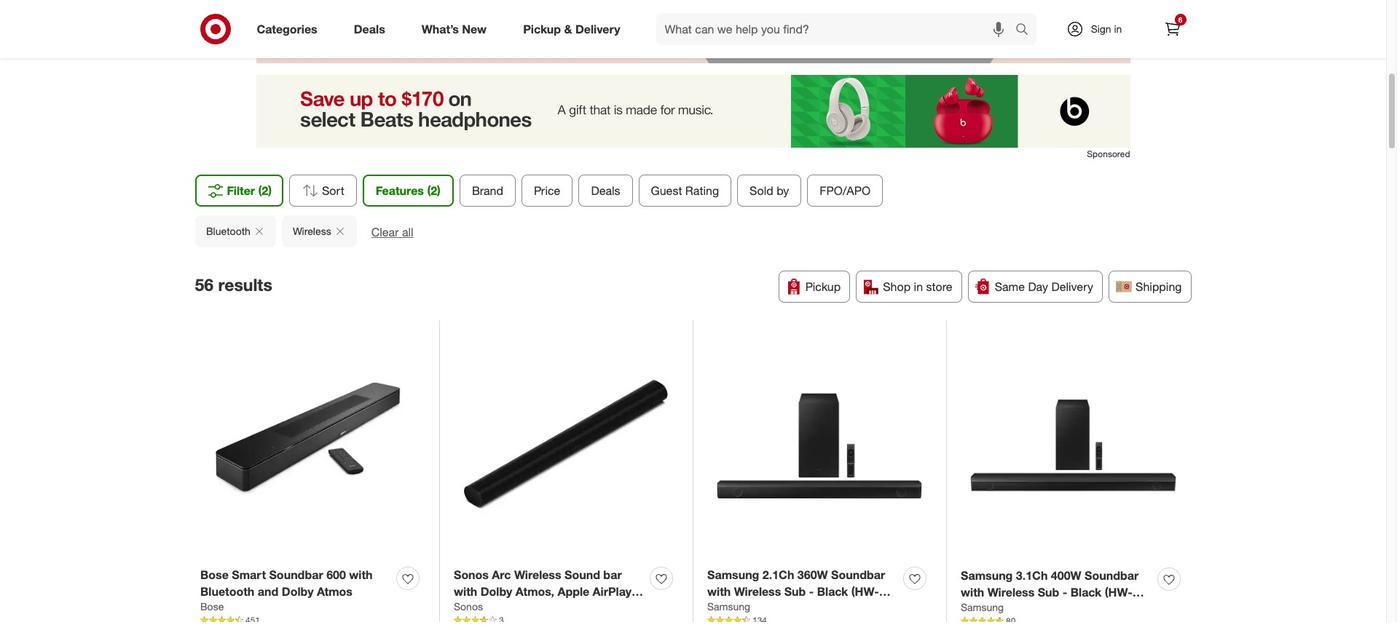 Task type: vqa. For each thing, say whether or not it's contained in the screenshot.
'search' "Button"
yes



Task type: locate. For each thing, give the bounding box(es) containing it.
1 vertical spatial and
[[467, 601, 488, 616]]

2 horizontal spatial soundbar
[[1085, 569, 1139, 583]]

samsung link for b63m)
[[961, 601, 1004, 616]]

sonos left built-
[[454, 601, 483, 614]]

- inside 'samsung 3.1ch 400w soundbar with wireless sub - black (hw- b63m)'
[[1063, 585, 1068, 600]]

samsung link
[[707, 601, 751, 615], [961, 601, 1004, 616]]

bose smart soundbar 600 with bluetooth and dolby atmos image
[[200, 335, 425, 559], [200, 335, 425, 559]]

1 sonos from the top
[[454, 568, 489, 583]]

dolby inside sonos arc wireless sound bar with dolby atmos, apple airplay 2, and built-in voice assistant
[[481, 585, 513, 599]]

in inside button
[[914, 280, 923, 294]]

black down 360w
[[817, 585, 848, 599]]

and down smart
[[258, 585, 279, 599]]

samsung inside 'samsung 3.1ch 400w soundbar with wireless sub - black (hw- b63m)'
[[961, 569, 1013, 583]]

0 vertical spatial and
[[258, 585, 279, 599]]

sub inside samsung 2.1ch 360w soundbar with wireless sub - black (hw- b53m)
[[785, 585, 806, 599]]

black
[[817, 585, 848, 599], [1071, 585, 1102, 600]]

check
[[301, 15, 340, 31]]

0 horizontal spatial and
[[258, 585, 279, 599]]

atmos,
[[516, 585, 554, 599]]

1 vertical spatial delivery
[[1052, 280, 1094, 294]]

samsung 2.1ch 360w soundbar with wireless sub - black (hw-b53m) image
[[707, 335, 932, 559], [707, 335, 932, 559]]

voice
[[534, 601, 564, 616]]

delivery inside button
[[1052, 280, 1094, 294]]

price
[[534, 183, 561, 198]]

soundbar inside bose smart soundbar 600 with bluetooth and dolby atmos
[[269, 568, 323, 583]]

(hw- inside 'samsung 3.1ch 400w soundbar with wireless sub - black (hw- b63m)'
[[1105, 585, 1133, 600]]

with
[[349, 568, 373, 583], [454, 585, 477, 599], [707, 585, 731, 599], [961, 585, 985, 600]]

sort
[[322, 183, 344, 198]]

soundbar left 600
[[269, 568, 323, 583]]

deals inside button
[[591, 183, 620, 198]]

sub inside 'samsung 3.1ch 400w soundbar with wireless sub - black (hw- b63m)'
[[1038, 585, 1060, 600]]

0 horizontal spatial (2)
[[258, 183, 272, 198]]

same day delivery button
[[968, 271, 1103, 303]]

sub down 3.1ch
[[1038, 585, 1060, 600]]

deals for 'deals' button
[[591, 183, 620, 198]]

with inside 'samsung 3.1ch 400w soundbar with wireless sub - black (hw- b63m)'
[[961, 585, 985, 600]]

with inside samsung 2.1ch 360w soundbar with wireless sub - black (hw- b53m)
[[707, 585, 731, 599]]

sound
[[565, 568, 600, 583]]

0 horizontal spatial delivery
[[576, 22, 620, 36]]

0 horizontal spatial sub
[[785, 585, 806, 599]]

(2) right features
[[427, 183, 441, 198]]

6 link
[[1157, 13, 1189, 45]]

guest
[[651, 183, 682, 198]]

bluetooth
[[206, 225, 250, 237], [200, 585, 255, 599]]

black inside samsung 2.1ch 360w soundbar with wireless sub - black (hw- b53m)
[[817, 585, 848, 599]]

clear
[[371, 225, 399, 240]]

atmos
[[317, 585, 353, 599]]

arc
[[492, 568, 511, 583]]

sold by
[[750, 183, 789, 198]]

(2) right "filter"
[[258, 183, 272, 198]]

- for 360w
[[809, 585, 814, 599]]

samsung
[[707, 568, 759, 583], [961, 569, 1013, 583], [707, 601, 751, 614], [961, 602, 1004, 615]]

dolby
[[282, 585, 314, 599], [481, 585, 513, 599]]

soundbar inside samsung 2.1ch 360w soundbar with wireless sub - black (hw- b53m)
[[831, 568, 886, 583]]

sonos left 'arc'
[[454, 568, 489, 583]]

search button
[[1009, 13, 1044, 48]]

out
[[369, 15, 389, 31]]

delivery for pickup & delivery
[[576, 22, 620, 36]]

bluetooth down "filter (2)" button
[[206, 225, 250, 237]]

sonos
[[454, 568, 489, 583], [454, 601, 483, 614]]

1 horizontal spatial deals
[[591, 183, 620, 198]]

shipping
[[1136, 280, 1182, 294]]

wireless
[[292, 225, 331, 237], [514, 568, 561, 583], [734, 585, 781, 599], [988, 585, 1035, 600]]

wireless down 3.1ch
[[988, 585, 1035, 600]]

1 horizontal spatial (hw-
[[1105, 585, 1133, 600]]

check 'em out
[[301, 15, 389, 31]]

fpo/apo button
[[808, 175, 883, 207]]

and
[[258, 585, 279, 599], [467, 601, 488, 616]]

1 vertical spatial in
[[914, 280, 923, 294]]

bose
[[200, 568, 229, 583], [200, 601, 224, 614]]

with up b53m)
[[707, 585, 731, 599]]

soundbar for samsung 3.1ch 400w soundbar with wireless sub - black (hw- b63m)
[[1085, 569, 1139, 583]]

1 horizontal spatial samsung link
[[961, 601, 1004, 616]]

with for samsung 2.1ch 360w soundbar with wireless sub - black (hw- b53m)
[[707, 585, 731, 599]]

by
[[777, 183, 789, 198]]

1 horizontal spatial black
[[1071, 585, 1102, 600]]

dolby left atmos
[[282, 585, 314, 599]]

apple
[[558, 585, 590, 599]]

0 vertical spatial sonos
[[454, 568, 489, 583]]

0 horizontal spatial deals
[[354, 22, 385, 36]]

- inside samsung 2.1ch 360w soundbar with wireless sub - black (hw- b53m)
[[809, 585, 814, 599]]

delivery right day
[[1052, 280, 1094, 294]]

shop in store
[[883, 280, 953, 294]]

with inside sonos arc wireless sound bar with dolby atmos, apple airplay 2, and built-in voice assistant
[[454, 585, 477, 599]]

deals
[[354, 22, 385, 36], [591, 183, 620, 198]]

2 vertical spatial in
[[521, 601, 531, 616]]

bose link
[[200, 601, 224, 615]]

wireless inside button
[[292, 225, 331, 237]]

smart
[[232, 568, 266, 583]]

- down 400w
[[1063, 585, 1068, 600]]

soundbar right 400w
[[1085, 569, 1139, 583]]

2 dolby from the left
[[481, 585, 513, 599]]

0 horizontal spatial soundbar
[[269, 568, 323, 583]]

1 vertical spatial bluetooth
[[200, 585, 255, 599]]

assistant
[[567, 601, 619, 616]]

(2) inside button
[[258, 183, 272, 198]]

samsung inside samsung 2.1ch 360w soundbar with wireless sub - black (hw- b53m)
[[707, 568, 759, 583]]

0 horizontal spatial pickup
[[523, 22, 561, 36]]

sponsored
[[1087, 148, 1130, 159]]

2 horizontal spatial in
[[1114, 23, 1122, 35]]

sign in
[[1091, 23, 1122, 35]]

0 horizontal spatial samsung link
[[707, 601, 751, 615]]

bluetooth inside button
[[206, 225, 250, 237]]

bluetooth up the bose link
[[200, 585, 255, 599]]

2 (2) from the left
[[427, 183, 441, 198]]

new
[[462, 22, 487, 36]]

samsung 2.1ch 360w soundbar with wireless sub - black (hw- b53m)
[[707, 568, 886, 616]]

2 bose from the top
[[200, 601, 224, 614]]

wireless down sort button
[[292, 225, 331, 237]]

1 horizontal spatial -
[[1063, 585, 1068, 600]]

(hw- inside samsung 2.1ch 360w soundbar with wireless sub - black (hw- b53m)
[[852, 585, 879, 599]]

deals button
[[579, 175, 633, 207]]

bose inside bose smart soundbar 600 with bluetooth and dolby atmos
[[200, 568, 229, 583]]

1 horizontal spatial dolby
[[481, 585, 513, 599]]

1 horizontal spatial delivery
[[1052, 280, 1094, 294]]

samsung 2.1ch 360w soundbar with wireless sub - black (hw- b53m) link
[[707, 567, 898, 616]]

0 horizontal spatial in
[[521, 601, 531, 616]]

0 vertical spatial delivery
[[576, 22, 620, 36]]

with inside bose smart soundbar 600 with bluetooth and dolby atmos
[[349, 568, 373, 583]]

shop
[[883, 280, 911, 294]]

0 horizontal spatial dolby
[[282, 585, 314, 599]]

1 horizontal spatial and
[[467, 601, 488, 616]]

sub down 2.1ch
[[785, 585, 806, 599]]

soundbar inside 'samsung 3.1ch 400w soundbar with wireless sub - black (hw- b63m)'
[[1085, 569, 1139, 583]]

wireless down 2.1ch
[[734, 585, 781, 599]]

0 horizontal spatial black
[[817, 585, 848, 599]]

1 horizontal spatial pickup
[[806, 280, 841, 294]]

1 vertical spatial pickup
[[806, 280, 841, 294]]

0 horizontal spatial -
[[809, 585, 814, 599]]

(hw-
[[852, 585, 879, 599], [1105, 585, 1133, 600]]

1 vertical spatial sonos
[[454, 601, 483, 614]]

delivery right &
[[576, 22, 620, 36]]

1 horizontal spatial (2)
[[427, 183, 441, 198]]

sold by button
[[737, 175, 802, 207]]

delivery for same day delivery
[[1052, 280, 1094, 294]]

0 vertical spatial bluetooth
[[206, 225, 250, 237]]

- down 360w
[[809, 585, 814, 599]]

sonos for sonos arc wireless sound bar with dolby atmos, apple airplay 2, and built-in voice assistant
[[454, 568, 489, 583]]

1 vertical spatial bose
[[200, 601, 224, 614]]

with for samsung 3.1ch 400w soundbar with wireless sub - black (hw- b63m)
[[961, 585, 985, 600]]

wireless up atmos,
[[514, 568, 561, 583]]

black down 400w
[[1071, 585, 1102, 600]]

- for 400w
[[1063, 585, 1068, 600]]

1 horizontal spatial sub
[[1038, 585, 1060, 600]]

sonos arc wireless sound bar with dolby atmos, apple airplay 2, and built-in voice assistant image
[[454, 335, 678, 559], [454, 335, 678, 559]]

sonos inside sonos arc wireless sound bar with dolby atmos, apple airplay 2, and built-in voice assistant
[[454, 568, 489, 583]]

categories link
[[244, 13, 336, 45]]

0 horizontal spatial (hw-
[[852, 585, 879, 599]]

1 vertical spatial deals
[[591, 183, 620, 198]]

soundbar right 360w
[[831, 568, 886, 583]]

with up b63m)
[[961, 585, 985, 600]]

in down atmos,
[[521, 601, 531, 616]]

with up sonos link
[[454, 585, 477, 599]]

with right 600
[[349, 568, 373, 583]]

bose for bose
[[200, 601, 224, 614]]

0 vertical spatial deals
[[354, 22, 385, 36]]

in inside sonos arc wireless sound bar with dolby atmos, apple airplay 2, and built-in voice assistant
[[521, 601, 531, 616]]

samsung 3.1ch 400w soundbar with wireless sub - black (hw-b63m) image
[[961, 335, 1186, 560], [961, 335, 1186, 560]]

'em
[[344, 15, 365, 31]]

0 vertical spatial pickup
[[523, 22, 561, 36]]

2 sonos from the top
[[454, 601, 483, 614]]

56 results
[[195, 275, 272, 295]]

-
[[809, 585, 814, 599], [1063, 585, 1068, 600]]

soundbar
[[269, 568, 323, 583], [831, 568, 886, 583], [1085, 569, 1139, 583]]

deals link
[[342, 13, 403, 45]]

56
[[195, 275, 214, 295]]

fpo/apo
[[820, 183, 871, 198]]

1 (2) from the left
[[258, 183, 272, 198]]

(2)
[[258, 183, 272, 198], [427, 183, 441, 198]]

same
[[995, 280, 1025, 294]]

day
[[1028, 280, 1049, 294]]

black inside 'samsung 3.1ch 400w soundbar with wireless sub - black (hw- b63m)'
[[1071, 585, 1102, 600]]

wireless inside 'samsung 3.1ch 400w soundbar with wireless sub - black (hw- b63m)'
[[988, 585, 1035, 600]]

0 vertical spatial in
[[1114, 23, 1122, 35]]

1 horizontal spatial soundbar
[[831, 568, 886, 583]]

dolby inside bose smart soundbar 600 with bluetooth and dolby atmos
[[282, 585, 314, 599]]

in left the 'store'
[[914, 280, 923, 294]]

in right sign
[[1114, 23, 1122, 35]]

dolby down 'arc'
[[481, 585, 513, 599]]

pickup inside button
[[806, 280, 841, 294]]

sub
[[785, 585, 806, 599], [1038, 585, 1060, 600]]

(2) for filter (2)
[[258, 183, 272, 198]]

in
[[1114, 23, 1122, 35], [914, 280, 923, 294], [521, 601, 531, 616]]

0 vertical spatial bose
[[200, 568, 229, 583]]

1 horizontal spatial in
[[914, 280, 923, 294]]

and right 2, at the bottom left of the page
[[467, 601, 488, 616]]

b63m)
[[961, 602, 996, 617]]

samsung 3.1ch 400w soundbar with wireless sub - black (hw- b63m)
[[961, 569, 1139, 617]]

sub for 3.1ch
[[1038, 585, 1060, 600]]

price button
[[522, 175, 573, 207]]

1 bose from the top
[[200, 568, 229, 583]]

1 dolby from the left
[[282, 585, 314, 599]]



Task type: describe. For each thing, give the bounding box(es) containing it.
filter
[[227, 183, 255, 198]]

clear all button
[[371, 224, 413, 241]]

bluetooth inside bose smart soundbar 600 with bluetooth and dolby atmos
[[200, 585, 255, 599]]

360w
[[798, 568, 828, 583]]

bose smart soundbar 600 with bluetooth and dolby atmos
[[200, 568, 373, 599]]

600
[[327, 568, 346, 583]]

wireless button
[[282, 215, 356, 248]]

samsung 3.1ch 400w soundbar with wireless sub - black (hw- b63m) link
[[961, 568, 1152, 617]]

pickup for pickup
[[806, 280, 841, 294]]

with for bose smart soundbar 600 with bluetooth and dolby atmos
[[349, 568, 373, 583]]

results
[[218, 275, 272, 295]]

pickup & delivery
[[523, 22, 620, 36]]

airplay
[[593, 585, 632, 599]]

2.1ch
[[763, 568, 794, 583]]

pickup for pickup & delivery
[[523, 22, 561, 36]]

what's
[[422, 22, 459, 36]]

What can we help you find? suggestions appear below search field
[[656, 13, 1019, 45]]

and inside sonos arc wireless sound bar with dolby atmos, apple airplay 2, and built-in voice assistant
[[467, 601, 488, 616]]

6
[[1179, 15, 1183, 24]]

same day delivery
[[995, 280, 1094, 294]]

advertisement region
[[256, 75, 1130, 148]]

sonos for sonos
[[454, 601, 483, 614]]

and inside bose smart soundbar 600 with bluetooth and dolby atmos
[[258, 585, 279, 599]]

black for 400w
[[1071, 585, 1102, 600]]

check 'em out button
[[291, 7, 398, 39]]

2,
[[454, 601, 464, 616]]

built-
[[491, 601, 521, 616]]

sign
[[1091, 23, 1112, 35]]

sold
[[750, 183, 774, 198]]

sonos arc wireless sound bar with dolby atmos, apple airplay 2, and built-in voice assistant
[[454, 568, 632, 616]]

&
[[564, 22, 572, 36]]

(2) for features (2)
[[427, 183, 441, 198]]

sort button
[[289, 175, 357, 207]]

what's new link
[[409, 13, 505, 45]]

features (2)
[[376, 183, 441, 198]]

sign in link
[[1054, 13, 1145, 45]]

check 'em out link
[[256, 0, 1130, 63]]

all
[[402, 225, 413, 240]]

sonos link
[[454, 601, 483, 615]]

black for 360w
[[817, 585, 848, 599]]

sub for 2.1ch
[[785, 585, 806, 599]]

samsung link for b53m)
[[707, 601, 751, 615]]

deals for deals link
[[354, 22, 385, 36]]

wireless inside sonos arc wireless sound bar with dolby atmos, apple airplay 2, and built-in voice assistant
[[514, 568, 561, 583]]

rating
[[686, 183, 719, 198]]

wireless inside samsung 2.1ch 360w soundbar with wireless sub - black (hw- b53m)
[[734, 585, 781, 599]]

(hw- for samsung 3.1ch 400w soundbar with wireless sub - black (hw- b63m)
[[1105, 585, 1133, 600]]

guest rating
[[651, 183, 719, 198]]

in for sign
[[1114, 23, 1122, 35]]

b53m)
[[707, 601, 743, 616]]

(hw- for samsung 2.1ch 360w soundbar with wireless sub - black (hw- b53m)
[[852, 585, 879, 599]]

categories
[[257, 22, 317, 36]]

bose for bose smart soundbar 600 with bluetooth and dolby atmos
[[200, 568, 229, 583]]

soundbar for samsung 2.1ch 360w soundbar with wireless sub - black (hw- b53m)
[[831, 568, 886, 583]]

pickup button
[[779, 271, 850, 303]]

store
[[926, 280, 953, 294]]

what's new
[[422, 22, 487, 36]]

sonos arc wireless sound bar with dolby atmos, apple airplay 2, and built-in voice assistant link
[[454, 567, 644, 616]]

shop in store button
[[856, 271, 962, 303]]

search
[[1009, 23, 1044, 38]]

in for shop
[[914, 280, 923, 294]]

bar
[[604, 568, 622, 583]]

3.1ch
[[1016, 569, 1048, 583]]

filter (2) button
[[195, 175, 283, 207]]

features
[[376, 183, 424, 198]]

bluetooth button
[[195, 215, 276, 248]]

pickup & delivery link
[[511, 13, 639, 45]]

brand button
[[460, 175, 516, 207]]

400w
[[1051, 569, 1082, 583]]

brand
[[472, 183, 503, 198]]

guest rating button
[[639, 175, 732, 207]]

filter (2)
[[227, 183, 272, 198]]

bose smart soundbar 600 with bluetooth and dolby atmos link
[[200, 567, 391, 601]]

clear all
[[371, 225, 413, 240]]

shipping button
[[1109, 271, 1192, 303]]



